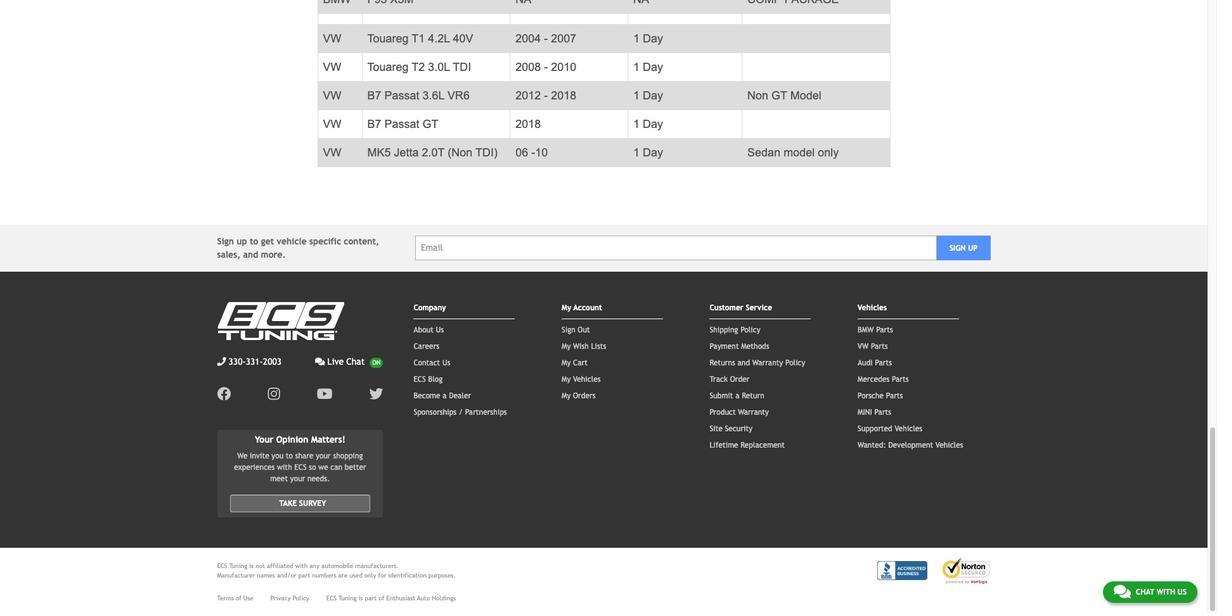 Task type: describe. For each thing, give the bounding box(es) containing it.
shopping
[[333, 452, 363, 461]]

out
[[578, 326, 590, 335]]

of inside terms of use link
[[236, 595, 242, 602]]

part inside ecs tuning is not affiliated with any automobile manufacturers. manufacturer names and/or part numbers are used only for identification purposes.
[[299, 572, 310, 579]]

2010
[[551, 61, 577, 73]]

bmw parts
[[858, 326, 894, 335]]

and/or
[[277, 572, 297, 579]]

my for my orders
[[562, 392, 571, 401]]

day for 2007
[[643, 32, 663, 45]]

better
[[345, 463, 366, 472]]

any
[[310, 563, 320, 570]]

blog
[[428, 375, 443, 384]]

1 for 10
[[634, 146, 640, 159]]

mercedes
[[858, 375, 890, 384]]

ecs inside we invite you to share your shopping experiences with ecs so we can better meet your needs.
[[295, 463, 307, 472]]

passat for gt
[[385, 118, 420, 131]]

1 vertical spatial gt
[[423, 118, 439, 131]]

supported vehicles
[[858, 425, 923, 434]]

sign up
[[950, 244, 978, 253]]

bmw
[[858, 326, 874, 335]]

t2
[[412, 61, 425, 73]]

order
[[730, 375, 750, 384]]

submit a return
[[710, 392, 765, 401]]

enthusiast
[[387, 595, 416, 602]]

take
[[279, 500, 297, 508]]

1 horizontal spatial and
[[738, 359, 750, 368]]

track order link
[[710, 375, 750, 384]]

ecs tuning image
[[217, 302, 344, 340]]

phone image
[[217, 358, 226, 366]]

ecs for ecs tuning is part of enthusiast auto holdings
[[327, 595, 337, 602]]

parts for audi parts
[[876, 359, 892, 368]]

vehicles up bmw parts link
[[858, 304, 887, 313]]

1 day for 10
[[634, 146, 663, 159]]

06 -10
[[516, 146, 548, 159]]

ecs for ecs blog
[[414, 375, 426, 384]]

lifetime replacement
[[710, 441, 785, 450]]

0 vertical spatial your
[[316, 452, 331, 461]]

sign up to get vehicle specific content, sales, and more.
[[217, 236, 379, 260]]

only inside ecs tuning is not affiliated with any automobile manufacturers. manufacturer names and/or part numbers are used only for identification purposes.
[[365, 572, 376, 579]]

b7 for b7 passat gt
[[368, 118, 382, 131]]

1 for 2007
[[634, 32, 640, 45]]

payment methods
[[710, 342, 770, 351]]

wish
[[573, 342, 589, 351]]

use
[[243, 595, 254, 602]]

my orders
[[562, 392, 596, 401]]

sign up button
[[937, 236, 991, 261]]

day for 10
[[643, 146, 663, 159]]

vw for b7 passat gt
[[323, 118, 342, 131]]

is for not
[[249, 563, 254, 570]]

330-331-2003
[[229, 357, 282, 367]]

become a dealer
[[414, 392, 471, 401]]

supported
[[858, 425, 893, 434]]

contact us link
[[414, 359, 451, 368]]

a for submit
[[736, 392, 740, 401]]

Email email field
[[415, 236, 937, 261]]

orders
[[573, 392, 596, 401]]

vw parts
[[858, 342, 888, 351]]

parts for vw parts
[[871, 342, 888, 351]]

twitter logo image
[[369, 387, 383, 401]]

model
[[791, 89, 822, 102]]

to inside we invite you to share your shopping experiences with ecs so we can better meet your needs.
[[286, 452, 293, 461]]

we invite you to share your shopping experiences with ecs so we can better meet your needs.
[[234, 452, 366, 484]]

2008
[[516, 61, 541, 73]]

account
[[574, 304, 602, 313]]

purposes.
[[429, 572, 456, 579]]

day for 2018
[[643, 89, 663, 102]]

06
[[516, 146, 529, 159]]

- for 10
[[532, 146, 535, 159]]

vr6
[[448, 89, 470, 102]]

day for 2010
[[643, 61, 663, 73]]

audi parts
[[858, 359, 892, 368]]

manufacturers.
[[356, 563, 399, 570]]

tdi)
[[476, 146, 498, 159]]

careers link
[[414, 342, 440, 351]]

1 day for 2007
[[634, 32, 663, 45]]

0 vertical spatial warranty
[[753, 359, 784, 368]]

mercedes parts link
[[858, 375, 909, 384]]

returns
[[710, 359, 736, 368]]

policy for privacy policy
[[293, 595, 309, 602]]

privacy policy link
[[271, 594, 309, 604]]

330-
[[229, 357, 246, 367]]

4 1 day from the top
[[634, 118, 663, 131]]

sign for sign up to get vehicle specific content, sales, and more.
[[217, 236, 234, 247]]

331-
[[246, 357, 263, 367]]

to inside sign up to get vehicle specific content, sales, and more.
[[250, 236, 258, 247]]

instagram logo image
[[268, 387, 280, 401]]

my for my vehicles
[[562, 375, 571, 384]]

b7 passat 3.6l vr6
[[368, 89, 470, 102]]

vw parts link
[[858, 342, 888, 351]]

my for my wish lists
[[562, 342, 571, 351]]

auto
[[417, 595, 430, 602]]

audi
[[858, 359, 873, 368]]

4 1 from the top
[[634, 118, 640, 131]]

become
[[414, 392, 441, 401]]

contact us
[[414, 359, 451, 368]]

1 horizontal spatial 2018
[[551, 89, 577, 102]]

- for 2010
[[544, 61, 548, 73]]

mini parts
[[858, 408, 892, 417]]

comments image
[[1114, 585, 1131, 600]]

your
[[255, 435, 274, 445]]

us for about us
[[436, 326, 444, 335]]

affiliated
[[267, 563, 293, 570]]

0 horizontal spatial 2018
[[516, 118, 541, 131]]

sign out link
[[562, 326, 590, 335]]

/
[[459, 408, 463, 417]]

touareg t1 4.2l 40v
[[368, 32, 474, 45]]

more.
[[261, 250, 286, 260]]

porsche parts link
[[858, 392, 904, 401]]

submit
[[710, 392, 734, 401]]

ecs blog link
[[414, 375, 443, 384]]

my cart link
[[562, 359, 588, 368]]

payment
[[710, 342, 739, 351]]

opinion
[[276, 435, 309, 445]]

sign for sign out
[[562, 326, 576, 335]]

sedan
[[748, 146, 781, 159]]

automobile
[[322, 563, 354, 570]]

replacement
[[741, 441, 785, 450]]

for
[[378, 572, 387, 579]]

1 horizontal spatial only
[[818, 146, 839, 159]]

330-331-2003 link
[[217, 356, 282, 369]]

vehicles right development
[[936, 441, 964, 450]]

4 day from the top
[[643, 118, 663, 131]]

specific
[[310, 236, 341, 247]]

meet
[[270, 475, 288, 484]]

names
[[257, 572, 275, 579]]

tdi
[[453, 61, 471, 73]]

chat with us link
[[1104, 582, 1198, 604]]

chat with us
[[1137, 589, 1187, 597]]

returns and warranty policy
[[710, 359, 806, 368]]

lifetime
[[710, 441, 739, 450]]

40v
[[453, 32, 474, 45]]



Task type: locate. For each thing, give the bounding box(es) containing it.
us right contact
[[443, 359, 451, 368]]

mk5 jetta 2.0t (non tdi)
[[368, 146, 498, 159]]

manufacturer
[[217, 572, 255, 579]]

2018 down "2010" on the top left of the page
[[551, 89, 577, 102]]

5 1 from the top
[[634, 146, 640, 159]]

parts for bmw parts
[[877, 326, 894, 335]]

we
[[319, 463, 328, 472]]

- right 2008
[[544, 61, 548, 73]]

to left get
[[250, 236, 258, 247]]

and up order
[[738, 359, 750, 368]]

1 day from the top
[[643, 32, 663, 45]]

policy
[[741, 326, 761, 335], [786, 359, 806, 368], [293, 595, 309, 602]]

0 horizontal spatial a
[[443, 392, 447, 401]]

0 horizontal spatial policy
[[293, 595, 309, 602]]

1 vertical spatial us
[[443, 359, 451, 368]]

is inside ecs tuning is not affiliated with any automobile manufacturers. manufacturer names and/or part numbers are used only for identification purposes.
[[249, 563, 254, 570]]

with inside we invite you to share your shopping experiences with ecs so we can better meet your needs.
[[277, 463, 292, 472]]

live
[[328, 357, 344, 367]]

part left enthusiast
[[365, 595, 377, 602]]

2 touareg from the top
[[368, 61, 409, 73]]

development
[[889, 441, 934, 450]]

- right the 2012
[[544, 89, 548, 102]]

1 for 2018
[[634, 89, 640, 102]]

privacy
[[271, 595, 291, 602]]

ecs tuning is part of enthusiast auto holdings
[[327, 595, 456, 602]]

track order
[[710, 375, 750, 384]]

is for part
[[359, 595, 363, 602]]

1 vertical spatial with
[[295, 563, 308, 570]]

0 horizontal spatial with
[[277, 463, 292, 472]]

are
[[338, 572, 348, 579]]

parts down porsche parts link
[[875, 408, 892, 417]]

porsche
[[858, 392, 884, 401]]

ecs left blog on the left bottom of the page
[[414, 375, 426, 384]]

0 horizontal spatial and
[[243, 250, 258, 260]]

only down manufacturers.
[[365, 572, 376, 579]]

1 vertical spatial to
[[286, 452, 293, 461]]

sign inside 'button'
[[950, 244, 966, 253]]

1 vertical spatial warranty
[[738, 408, 769, 417]]

tuning for part
[[339, 595, 357, 602]]

sedan model only
[[748, 146, 839, 159]]

ecs tuning is not affiliated with any automobile manufacturers. manufacturer names and/or part numbers are used only for identification purposes.
[[217, 563, 456, 579]]

4 my from the top
[[562, 375, 571, 384]]

0 horizontal spatial sign
[[217, 236, 234, 247]]

touareg left t2 on the left of the page
[[368, 61, 409, 73]]

1 horizontal spatial is
[[359, 595, 363, 602]]

up for sign up
[[969, 244, 978, 253]]

your up we
[[316, 452, 331, 461]]

my orders link
[[562, 392, 596, 401]]

customer service
[[710, 304, 773, 313]]

2 vertical spatial policy
[[293, 595, 309, 602]]

tuning inside ecs tuning is not affiliated with any automobile manufacturers. manufacturer names and/or part numbers are used only for identification purposes.
[[229, 563, 248, 570]]

5 1 day from the top
[[634, 146, 663, 159]]

0 horizontal spatial gt
[[423, 118, 439, 131]]

1 vertical spatial chat
[[1137, 589, 1155, 597]]

1 vertical spatial is
[[359, 595, 363, 602]]

ecs up 'manufacturer'
[[217, 563, 227, 570]]

1 day for 2018
[[634, 89, 663, 102]]

0 horizontal spatial tuning
[[229, 563, 248, 570]]

part down any
[[299, 572, 310, 579]]

2 1 from the top
[[634, 61, 640, 73]]

0 vertical spatial passat
[[385, 89, 420, 102]]

1 touareg from the top
[[368, 32, 409, 45]]

my for my account
[[562, 304, 572, 313]]

5 day from the top
[[643, 146, 663, 159]]

1 my from the top
[[562, 304, 572, 313]]

parts up porsche parts link
[[892, 375, 909, 384]]

product
[[710, 408, 736, 417]]

0 vertical spatial only
[[818, 146, 839, 159]]

1 vertical spatial policy
[[786, 359, 806, 368]]

0 vertical spatial touareg
[[368, 32, 409, 45]]

b7 for b7 passat 3.6l vr6
[[368, 89, 382, 102]]

mini
[[858, 408, 873, 417]]

tuning up 'manufacturer'
[[229, 563, 248, 570]]

1 b7 from the top
[[368, 89, 382, 102]]

0 horizontal spatial up
[[237, 236, 247, 247]]

shipping
[[710, 326, 739, 335]]

0 vertical spatial chat
[[347, 357, 365, 367]]

of left enthusiast
[[379, 595, 385, 602]]

my left 'cart'
[[562, 359, 571, 368]]

0 horizontal spatial chat
[[347, 357, 365, 367]]

sign out
[[562, 326, 590, 335]]

1 horizontal spatial part
[[365, 595, 377, 602]]

1 horizontal spatial to
[[286, 452, 293, 461]]

0 horizontal spatial only
[[365, 572, 376, 579]]

1 vertical spatial only
[[365, 572, 376, 579]]

1 vertical spatial b7
[[368, 118, 382, 131]]

2003
[[263, 357, 282, 367]]

identification
[[388, 572, 427, 579]]

up for sign up to get vehicle specific content, sales, and more.
[[237, 236, 247, 247]]

audi parts link
[[858, 359, 892, 368]]

1 horizontal spatial up
[[969, 244, 978, 253]]

1 a from the left
[[443, 392, 447, 401]]

vw for b7 passat 3.6l vr6
[[323, 89, 342, 102]]

2 vertical spatial us
[[1178, 589, 1187, 597]]

0 vertical spatial b7
[[368, 89, 382, 102]]

company
[[414, 304, 446, 313]]

bmw parts link
[[858, 326, 894, 335]]

payment methods link
[[710, 342, 770, 351]]

my for my cart
[[562, 359, 571, 368]]

1 horizontal spatial tuning
[[339, 595, 357, 602]]

2 horizontal spatial sign
[[950, 244, 966, 253]]

comments image
[[315, 358, 325, 366]]

sales,
[[217, 250, 241, 260]]

2008 - 2010
[[516, 61, 577, 73]]

with inside chat with us link
[[1157, 589, 1176, 597]]

with inside ecs tuning is not affiliated with any automobile manufacturers. manufacturer names and/or part numbers are used only for identification purposes.
[[295, 563, 308, 570]]

0 vertical spatial and
[[243, 250, 258, 260]]

chat right comments icon
[[1137, 589, 1155, 597]]

b7 up mk5
[[368, 118, 382, 131]]

vw
[[323, 32, 342, 45], [323, 61, 342, 73], [323, 89, 342, 102], [323, 118, 342, 131], [323, 146, 342, 159], [858, 342, 869, 351]]

to right you
[[286, 452, 293, 461]]

gt right non
[[772, 89, 788, 102]]

touareg left t1
[[368, 32, 409, 45]]

b7
[[368, 89, 382, 102], [368, 118, 382, 131]]

2 passat from the top
[[385, 118, 420, 131]]

sign for sign up
[[950, 244, 966, 253]]

1 vertical spatial your
[[290, 475, 305, 484]]

contact
[[414, 359, 440, 368]]

live chat
[[328, 357, 365, 367]]

warranty down return
[[738, 408, 769, 417]]

customer
[[710, 304, 744, 313]]

facebook logo image
[[217, 387, 231, 401]]

1
[[634, 32, 640, 45], [634, 61, 640, 73], [634, 89, 640, 102], [634, 118, 640, 131], [634, 146, 640, 159]]

1 1 day from the top
[[634, 32, 663, 45]]

1 horizontal spatial chat
[[1137, 589, 1155, 597]]

2 horizontal spatial policy
[[786, 359, 806, 368]]

of left use
[[236, 595, 242, 602]]

live chat link
[[315, 356, 383, 369]]

warranty down methods
[[753, 359, 784, 368]]

0 vertical spatial policy
[[741, 326, 761, 335]]

we
[[237, 452, 248, 461]]

2 my from the top
[[562, 342, 571, 351]]

your
[[316, 452, 331, 461], [290, 475, 305, 484]]

1 horizontal spatial policy
[[741, 326, 761, 335]]

4.2l
[[428, 32, 450, 45]]

take survey
[[279, 500, 326, 508]]

return
[[742, 392, 765, 401]]

and right sales,
[[243, 250, 258, 260]]

us right comments icon
[[1178, 589, 1187, 597]]

vw for touareg t2  3.0l  tdi
[[323, 61, 342, 73]]

3 1 day from the top
[[634, 89, 663, 102]]

parts for porsche parts
[[887, 392, 904, 401]]

3 day from the top
[[643, 89, 663, 102]]

mk5
[[368, 146, 391, 159]]

mini parts link
[[858, 408, 892, 417]]

so
[[309, 463, 316, 472]]

sponsorships / partnerships
[[414, 408, 507, 417]]

2 1 day from the top
[[634, 61, 663, 73]]

my left the wish
[[562, 342, 571, 351]]

us right about
[[436, 326, 444, 335]]

1 horizontal spatial sign
[[562, 326, 576, 335]]

vehicle
[[277, 236, 307, 247]]

1 vertical spatial part
[[365, 595, 377, 602]]

2 of from the left
[[379, 595, 385, 602]]

porsche parts
[[858, 392, 904, 401]]

parts for mercedes parts
[[892, 375, 909, 384]]

up inside 'button'
[[969, 244, 978, 253]]

policy for shipping policy
[[741, 326, 761, 335]]

up inside sign up to get vehicle specific content, sales, and more.
[[237, 236, 247, 247]]

2 day from the top
[[643, 61, 663, 73]]

part
[[299, 572, 310, 579], [365, 595, 377, 602]]

ecs inside ecs tuning is not affiliated with any automobile manufacturers. manufacturer names and/or part numbers are used only for identification purposes.
[[217, 563, 227, 570]]

is
[[249, 563, 254, 570], [359, 595, 363, 602]]

a left return
[[736, 392, 740, 401]]

0 vertical spatial 2018
[[551, 89, 577, 102]]

shipping policy
[[710, 326, 761, 335]]

0 vertical spatial gt
[[772, 89, 788, 102]]

touareg for touareg t1 4.2l 40v
[[368, 32, 409, 45]]

parts for mini parts
[[875, 408, 892, 417]]

wanted:
[[858, 441, 887, 450]]

2004
[[516, 32, 541, 45]]

not
[[256, 563, 265, 570]]

1 of from the left
[[236, 595, 242, 602]]

3 1 from the top
[[634, 89, 640, 102]]

used
[[350, 572, 363, 579]]

1 vertical spatial 2018
[[516, 118, 541, 131]]

5 my from the top
[[562, 392, 571, 401]]

3.0l
[[428, 61, 450, 73]]

tuning down are
[[339, 595, 357, 602]]

my wish lists link
[[562, 342, 607, 351]]

youtube logo image
[[317, 387, 333, 401]]

sign inside sign up to get vehicle specific content, sales, and more.
[[217, 236, 234, 247]]

your right meet
[[290, 475, 305, 484]]

a left dealer
[[443, 392, 447, 401]]

parts down bmw parts link
[[871, 342, 888, 351]]

0 horizontal spatial to
[[250, 236, 258, 247]]

site
[[710, 425, 723, 434]]

1 vertical spatial touareg
[[368, 61, 409, 73]]

- for 2018
[[544, 89, 548, 102]]

with left any
[[295, 563, 308, 570]]

only right model
[[818, 146, 839, 159]]

my wish lists
[[562, 342, 607, 351]]

passat for 3.6l
[[385, 89, 420, 102]]

parts right bmw
[[877, 326, 894, 335]]

get
[[261, 236, 274, 247]]

1 horizontal spatial your
[[316, 452, 331, 461]]

model
[[784, 146, 815, 159]]

privacy policy
[[271, 595, 309, 602]]

2 horizontal spatial with
[[1157, 589, 1176, 597]]

b7 passat gt
[[368, 118, 439, 131]]

parts up mercedes parts link
[[876, 359, 892, 368]]

1 1 from the top
[[634, 32, 640, 45]]

chat right live
[[347, 357, 365, 367]]

- right 06
[[532, 146, 535, 159]]

0 horizontal spatial of
[[236, 595, 242, 602]]

1 horizontal spatial of
[[379, 595, 385, 602]]

jetta
[[394, 146, 419, 159]]

2018 down the 2012
[[516, 118, 541, 131]]

1 horizontal spatial gt
[[772, 89, 788, 102]]

b7 up b7 passat gt
[[368, 89, 382, 102]]

0 horizontal spatial is
[[249, 563, 254, 570]]

mercedes parts
[[858, 375, 909, 384]]

us
[[436, 326, 444, 335], [443, 359, 451, 368], [1178, 589, 1187, 597]]

numbers
[[312, 572, 337, 579]]

about
[[414, 326, 434, 335]]

vehicles up wanted: development vehicles link on the right bottom of the page
[[895, 425, 923, 434]]

ecs down numbers
[[327, 595, 337, 602]]

submit a return link
[[710, 392, 765, 401]]

touareg for touareg t2  3.0l  tdi
[[368, 61, 409, 73]]

up
[[237, 236, 247, 247], [969, 244, 978, 253]]

1 for 2010
[[634, 61, 640, 73]]

10
[[535, 146, 548, 159]]

2 vertical spatial with
[[1157, 589, 1176, 597]]

cart
[[573, 359, 588, 368]]

a for become
[[443, 392, 447, 401]]

us for contact us
[[443, 359, 451, 368]]

ecs left so
[[295, 463, 307, 472]]

0 vertical spatial to
[[250, 236, 258, 247]]

gt up mk5 jetta 2.0t (non tdi)
[[423, 118, 439, 131]]

careers
[[414, 342, 440, 351]]

1 horizontal spatial with
[[295, 563, 308, 570]]

t1
[[412, 32, 425, 45]]

0 horizontal spatial your
[[290, 475, 305, 484]]

site security link
[[710, 425, 753, 434]]

vehicles up orders
[[573, 375, 601, 384]]

and inside sign up to get vehicle specific content, sales, and more.
[[243, 250, 258, 260]]

site security
[[710, 425, 753, 434]]

0 vertical spatial part
[[299, 572, 310, 579]]

passat up jetta
[[385, 118, 420, 131]]

1 vertical spatial tuning
[[339, 595, 357, 602]]

terms of use
[[217, 595, 254, 602]]

methods
[[742, 342, 770, 351]]

gt
[[772, 89, 788, 102], [423, 118, 439, 131]]

vw for mk5 jetta 2.0t (non tdi)
[[323, 146, 342, 159]]

2 b7 from the top
[[368, 118, 382, 131]]

- right 2004
[[544, 32, 548, 45]]

is down used
[[359, 595, 363, 602]]

1 vertical spatial passat
[[385, 118, 420, 131]]

is left not
[[249, 563, 254, 570]]

1 passat from the top
[[385, 89, 420, 102]]

experiences
[[234, 463, 275, 472]]

3 my from the top
[[562, 359, 571, 368]]

my down my cart link
[[562, 375, 571, 384]]

2012 - 2018
[[516, 89, 577, 102]]

- for 2007
[[544, 32, 548, 45]]

1 day for 2010
[[634, 61, 663, 73]]

0 vertical spatial is
[[249, 563, 254, 570]]

ecs blog
[[414, 375, 443, 384]]

terms of use link
[[217, 594, 254, 604]]

tuning for not
[[229, 563, 248, 570]]

shipping policy link
[[710, 326, 761, 335]]

a
[[443, 392, 447, 401], [736, 392, 740, 401]]

my left account
[[562, 304, 572, 313]]

0 vertical spatial tuning
[[229, 563, 248, 570]]

parts down mercedes parts link
[[887, 392, 904, 401]]

1 horizontal spatial a
[[736, 392, 740, 401]]

1 vertical spatial and
[[738, 359, 750, 368]]

with right comments icon
[[1157, 589, 1176, 597]]

0 vertical spatial with
[[277, 463, 292, 472]]

ecs for ecs tuning is not affiliated with any automobile manufacturers. manufacturer names and/or part numbers are used only for identification purposes.
[[217, 563, 227, 570]]

my left orders
[[562, 392, 571, 401]]

passat up b7 passat gt
[[385, 89, 420, 102]]

2 a from the left
[[736, 392, 740, 401]]

with up meet
[[277, 463, 292, 472]]

0 vertical spatial us
[[436, 326, 444, 335]]

vw for touareg t1 4.2l 40v
[[323, 32, 342, 45]]

day
[[643, 32, 663, 45], [643, 61, 663, 73], [643, 89, 663, 102], [643, 118, 663, 131], [643, 146, 663, 159]]

0 horizontal spatial part
[[299, 572, 310, 579]]



Task type: vqa. For each thing, say whether or not it's contained in the screenshot.
pump,
no



